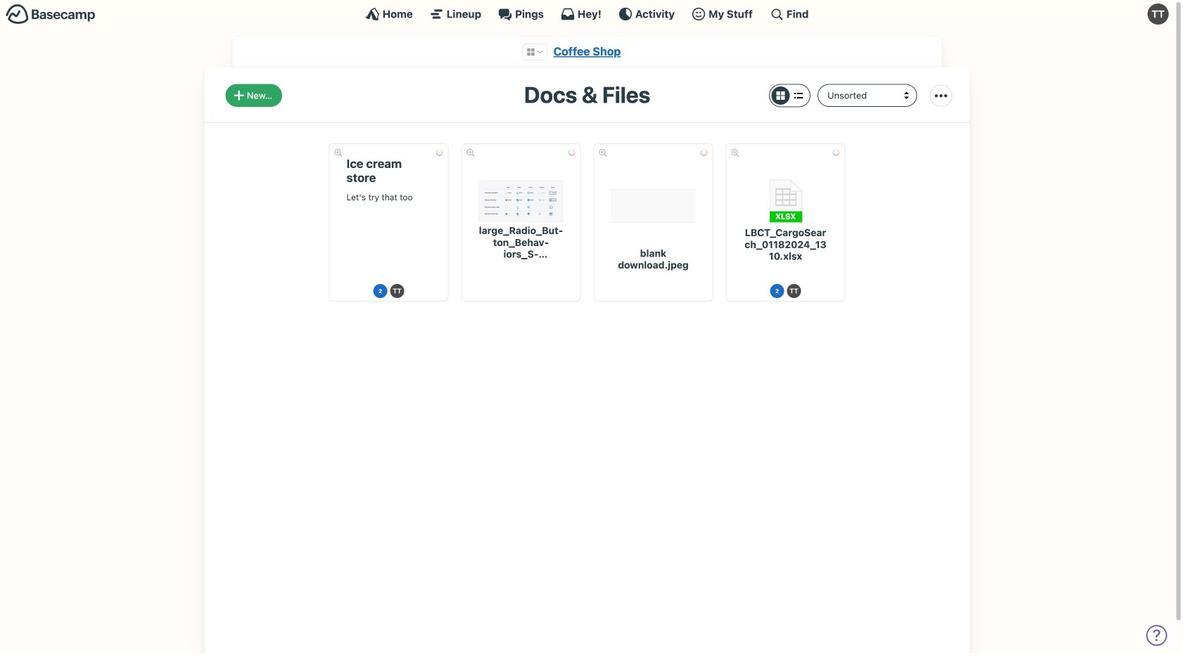 Task type: describe. For each thing, give the bounding box(es) containing it.
1 vertical spatial terry turtle image
[[787, 285, 801, 299]]

main element
[[0, 0, 1175, 27]]

terry turtle image inside main 'element'
[[1148, 4, 1169, 25]]

terry turtle image
[[390, 285, 404, 299]]



Task type: locate. For each thing, give the bounding box(es) containing it.
switch accounts image
[[6, 4, 96, 25]]

1 horizontal spatial terry turtle image
[[1148, 4, 1169, 25]]

0 horizontal spatial terry turtle image
[[787, 285, 801, 299]]

keyboard shortcut: ⌘ + / image
[[770, 7, 784, 21]]

terry turtle image
[[1148, 4, 1169, 25], [787, 285, 801, 299]]

0 vertical spatial terry turtle image
[[1148, 4, 1169, 25]]



Task type: vqa. For each thing, say whether or not it's contained in the screenshot.
Terry Turtle image to the left
yes



